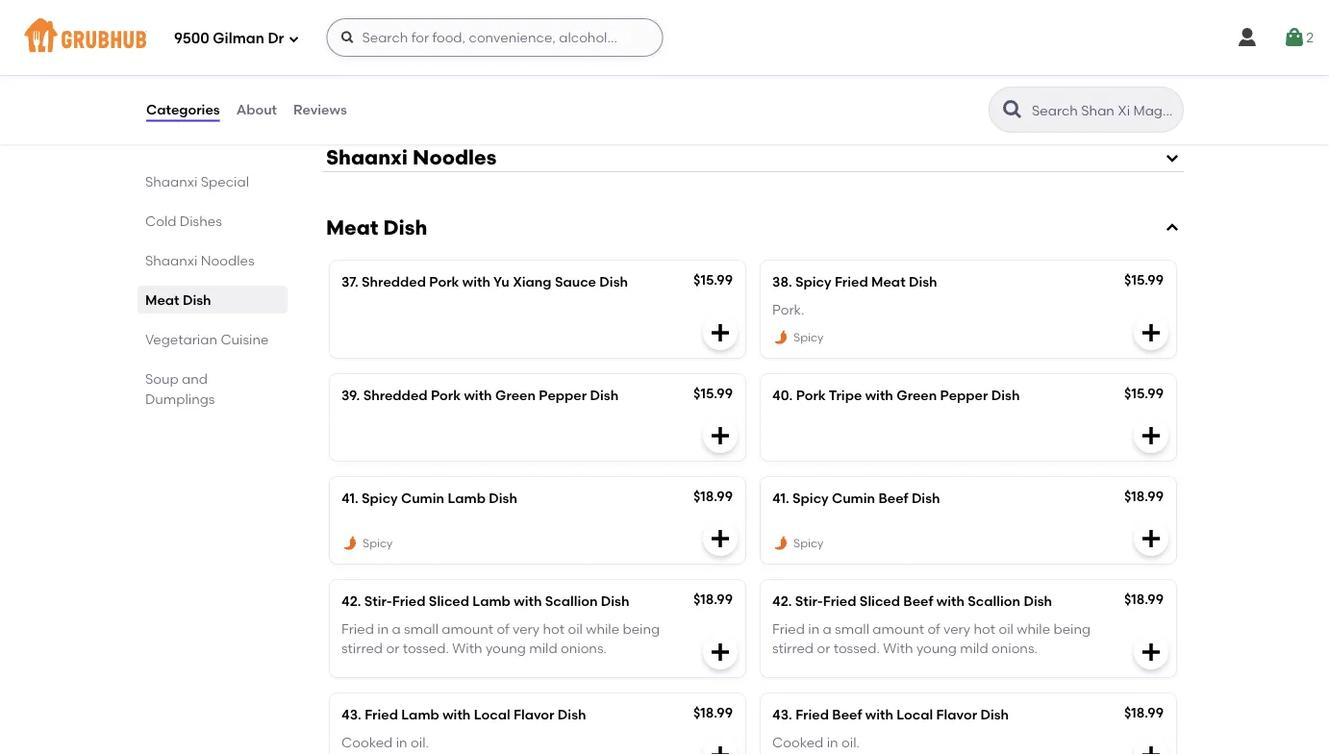 Task type: locate. For each thing, give the bounding box(es) containing it.
0 vertical spatial noodles
[[413, 145, 497, 170]]

2 42. from the left
[[773, 593, 792, 610]]

1 vertical spatial meat dish
[[145, 292, 211, 308]]

$18.99 for 42. stir-fried sliced beef with scallion dish
[[1125, 591, 1164, 608]]

hot for beef
[[974, 621, 996, 637]]

a for 42. stir-fried sliced beef with scallion dish
[[823, 621, 832, 637]]

2 oil. from the left
[[842, 734, 860, 750]]

spicy image down pork.
[[773, 329, 790, 347]]

or
[[386, 640, 400, 656], [817, 640, 831, 656]]

$18.99 for 42. stir-fried sliced lamb with scallion dish
[[694, 591, 733, 608]]

shaanxi noodles button
[[322, 144, 1184, 172]]

0 horizontal spatial small
[[404, 621, 439, 637]]

salad
[[532, 31, 571, 48]]

being for 42. stir-fried sliced beef with scallion dish
[[1054, 621, 1091, 637]]

2 spicy image from the top
[[773, 535, 790, 552]]

oil. down 43. fried lamb with local flavor dish
[[411, 734, 429, 750]]

with
[[463, 274, 491, 290], [464, 387, 492, 404], [866, 387, 894, 404], [514, 593, 542, 610], [937, 593, 965, 610], [443, 707, 471, 723], [866, 707, 894, 723]]

dishes
[[180, 213, 222, 229]]

0 horizontal spatial a
[[392, 621, 401, 637]]

with
[[452, 640, 483, 656], [883, 640, 914, 656]]

$18.99 for 43. fried beef with local flavor dish
[[1125, 705, 1164, 721]]

cooked in oil. for lamb
[[342, 734, 429, 750]]

shaanxi up cold
[[145, 173, 198, 190]]

amount down 42. stir-fried sliced lamb with scallion dish
[[442, 621, 494, 637]]

2 cooked in oil. from the left
[[773, 734, 860, 750]]

hot for lamb
[[543, 621, 565, 637]]

1 horizontal spatial cooked
[[773, 734, 824, 750]]

0 vertical spatial spicy image
[[773, 329, 790, 347]]

1 or from the left
[[386, 640, 400, 656]]

9500 gilman dr
[[174, 30, 284, 47]]

2 sliced from the left
[[860, 593, 901, 610]]

0 horizontal spatial tossed.
[[403, 640, 449, 656]]

1 stir- from the left
[[364, 593, 392, 610]]

$18.99
[[694, 488, 733, 505], [1125, 488, 1164, 505], [694, 591, 733, 608], [1125, 591, 1164, 608], [694, 705, 733, 721], [1125, 705, 1164, 721]]

1 horizontal spatial cumin
[[832, 490, 876, 507]]

1 hot from the left
[[543, 621, 565, 637]]

1 horizontal spatial local
[[897, 707, 934, 723]]

0 horizontal spatial meat dish
[[145, 292, 211, 308]]

38. spicy fried meat dish
[[773, 274, 938, 290]]

a down 42. stir-fried sliced lamb with scallion dish
[[392, 621, 401, 637]]

1 horizontal spatial or
[[817, 640, 831, 656]]

1 tossed. from the left
[[403, 640, 449, 656]]

green
[[495, 387, 536, 404], [897, 387, 937, 404]]

shaanxi special tab
[[145, 171, 280, 191]]

0 vertical spatial lamb
[[448, 490, 486, 507]]

2 cumin from the left
[[832, 490, 876, 507]]

43.
[[342, 707, 362, 723], [773, 707, 793, 723]]

$18.99 for 43. fried lamb with local flavor dish
[[694, 705, 733, 721]]

noodles
[[413, 145, 497, 170], [201, 252, 255, 268]]

1 flavor from the left
[[514, 707, 555, 723]]

amount
[[442, 621, 494, 637], [873, 621, 925, 637]]

1 scallion from the left
[[545, 593, 598, 610]]

43. fried lamb with local flavor dish
[[342, 707, 586, 723]]

2 a from the left
[[823, 621, 832, 637]]

checkout
[[1237, 538, 1301, 555]]

sliced for lamb
[[429, 593, 470, 610]]

2 tossed. from the left
[[834, 640, 880, 656]]

with down 42. stir-fried sliced beef with scallion dish
[[883, 640, 914, 656]]

41. spicy cumin lamb dish
[[342, 490, 518, 507]]

0 vertical spatial and
[[456, 31, 482, 48]]

0 horizontal spatial pepper
[[539, 387, 587, 404]]

main navigation navigation
[[0, 0, 1330, 75]]

1 amount from the left
[[442, 621, 494, 637]]

2 vertical spatial meat
[[145, 292, 179, 308]]

1 horizontal spatial stirred
[[773, 640, 814, 656]]

20. bean sprouts and gluten salad dish button
[[330, 18, 746, 105]]

meat inside tab
[[145, 292, 179, 308]]

1 horizontal spatial sliced
[[860, 593, 901, 610]]

0 vertical spatial meat
[[326, 216, 378, 240]]

1 horizontal spatial 43.
[[773, 707, 793, 723]]

1 with from the left
[[452, 640, 483, 656]]

onions. for 42. stir-fried sliced lamb with scallion dish
[[561, 640, 607, 656]]

2 while from the left
[[1017, 621, 1051, 637]]

dish inside tab
[[183, 292, 211, 308]]

0 horizontal spatial and
[[182, 370, 208, 387]]

2 very from the left
[[944, 621, 971, 637]]

tripe
[[829, 387, 862, 404]]

2 oil from the left
[[999, 621, 1014, 637]]

pepper
[[539, 387, 587, 404], [941, 387, 989, 404]]

41.
[[342, 490, 359, 507], [773, 490, 790, 507]]

1 horizontal spatial while
[[1017, 621, 1051, 637]]

1 sliced from the left
[[429, 593, 470, 610]]

1 horizontal spatial pepper
[[941, 387, 989, 404]]

spicy
[[796, 274, 832, 290], [794, 330, 824, 344], [362, 490, 398, 507], [793, 490, 829, 507], [363, 536, 393, 550], [794, 536, 824, 550]]

2 vertical spatial shaanxi
[[145, 252, 198, 268]]

$18.99 for 41. spicy cumin lamb dish
[[694, 488, 733, 505]]

meat dish inside button
[[326, 216, 427, 240]]

1 vertical spatial shaanxi
[[145, 173, 198, 190]]

1 horizontal spatial stir-
[[795, 593, 823, 610]]

1 vertical spatial meat
[[872, 274, 906, 290]]

1 horizontal spatial flavor
[[937, 707, 978, 723]]

of down 42. stir-fried sliced lamb with scallion dish
[[497, 621, 510, 637]]

amount down 42. stir-fried sliced beef with scallion dish
[[873, 621, 925, 637]]

1 horizontal spatial mild
[[960, 640, 989, 656]]

0 horizontal spatial green
[[495, 387, 536, 404]]

1 43. from the left
[[342, 707, 362, 723]]

fried in a small amount of very hot oil while being stirred or tossed. with young mild onions. down 42. stir-fried sliced beef with scallion dish
[[773, 621, 1091, 656]]

2 local from the left
[[897, 707, 934, 723]]

or for 42. stir-fried sliced beef with scallion dish
[[817, 640, 831, 656]]

very down 42. stir-fried sliced beef with scallion dish
[[944, 621, 971, 637]]

0 horizontal spatial oil
[[568, 621, 583, 637]]

soup and dumplings tab
[[145, 369, 280, 409]]

with down 42. stir-fried sliced lamb with scallion dish
[[452, 640, 483, 656]]

shaanxi noodles tab
[[145, 250, 280, 270]]

42.
[[342, 593, 361, 610], [773, 593, 792, 610]]

0 horizontal spatial mild
[[529, 640, 558, 656]]

0 horizontal spatial stirred
[[342, 640, 383, 656]]

0 horizontal spatial sliced
[[429, 593, 470, 610]]

1 spicy image from the top
[[773, 329, 790, 347]]

2 amount from the left
[[873, 621, 925, 637]]

1 horizontal spatial young
[[917, 640, 957, 656]]

1 horizontal spatial scallion
[[968, 593, 1021, 610]]

proceed to checkout button
[[1103, 529, 1330, 564]]

2 with from the left
[[883, 640, 914, 656]]

vegetarian cuisine tab
[[145, 329, 280, 349]]

and left the gluten
[[456, 31, 482, 48]]

dr
[[268, 30, 284, 47]]

shaanxi noodles inside tab
[[145, 252, 255, 268]]

1 a from the left
[[392, 621, 401, 637]]

spicy image
[[773, 329, 790, 347], [773, 535, 790, 552]]

shredded right the 37.
[[362, 274, 426, 290]]

small for lamb
[[404, 621, 439, 637]]

hot down 42. stir-fried sliced beef with scallion dish
[[974, 621, 996, 637]]

0 horizontal spatial 41.
[[342, 490, 359, 507]]

local for beef
[[897, 707, 934, 723]]

1 41. from the left
[[342, 490, 359, 507]]

2 stir- from the left
[[795, 593, 823, 610]]

small down 42. stir-fried sliced lamb with scallion dish
[[404, 621, 439, 637]]

1 cumin from the left
[[401, 490, 445, 507]]

0 horizontal spatial meat
[[145, 292, 179, 308]]

shaanxi noodles
[[326, 145, 497, 170], [145, 252, 255, 268]]

cooked in oil. for beef
[[773, 734, 860, 750]]

fried in a small amount of very hot oil while being stirred or tossed. with young mild onions.
[[342, 621, 660, 656], [773, 621, 1091, 656]]

with for 37. shredded pork with yu xiang sauce dish
[[463, 274, 491, 290]]

1 horizontal spatial with
[[883, 640, 914, 656]]

0 horizontal spatial onions.
[[561, 640, 607, 656]]

shredded right 39.
[[363, 387, 428, 404]]

1 horizontal spatial meat
[[326, 216, 378, 240]]

sauce
[[555, 274, 597, 290]]

mild for beef
[[960, 640, 989, 656]]

vegetarian cuisine
[[145, 331, 269, 347]]

1 being from the left
[[623, 621, 660, 637]]

tossed. down 42. stir-fried sliced lamb with scallion dish
[[403, 640, 449, 656]]

cooked in oil. down 43. fried lamb with local flavor dish
[[342, 734, 429, 750]]

pork left yu
[[429, 274, 459, 290]]

2 mild from the left
[[960, 640, 989, 656]]

flavor
[[514, 707, 555, 723], [937, 707, 978, 723]]

$15.99 for 37. shredded pork with yu xiang sauce dish
[[694, 272, 733, 288]]

shredded
[[362, 274, 426, 290], [363, 387, 428, 404]]

fried
[[835, 274, 869, 290], [392, 593, 426, 610], [823, 593, 857, 610], [342, 621, 374, 637], [773, 621, 805, 637], [365, 707, 398, 723], [796, 707, 829, 723]]

meat dish up the 37.
[[326, 216, 427, 240]]

local for lamb
[[474, 707, 511, 723]]

1 vertical spatial and
[[182, 370, 208, 387]]

hot
[[543, 621, 565, 637], [974, 621, 996, 637]]

0 horizontal spatial cooked in oil.
[[342, 734, 429, 750]]

0 horizontal spatial oil.
[[411, 734, 429, 750]]

0 vertical spatial shredded
[[362, 274, 426, 290]]

0 horizontal spatial 42.
[[342, 593, 361, 610]]

1 horizontal spatial tossed.
[[834, 640, 880, 656]]

0 horizontal spatial local
[[474, 707, 511, 723]]

fried in a small amount of very hot oil while being stirred or tossed. with young mild onions. for beef
[[773, 621, 1091, 656]]

2 fried in a small amount of very hot oil while being stirred or tossed. with young mild onions. from the left
[[773, 621, 1091, 656]]

pork for green
[[431, 387, 461, 404]]

svg image
[[1284, 26, 1307, 49], [340, 30, 355, 45], [288, 33, 300, 45], [1140, 68, 1163, 91], [709, 424, 732, 448], [709, 527, 732, 551]]

shaanxi down cold
[[145, 252, 198, 268]]

1 mild from the left
[[529, 640, 558, 656]]

scallion
[[545, 593, 598, 610], [968, 593, 1021, 610]]

meat dish up vegetarian
[[145, 292, 211, 308]]

meat dish inside tab
[[145, 292, 211, 308]]

0 vertical spatial shaanxi
[[326, 145, 408, 170]]

oil. down 43. fried beef with local flavor dish
[[842, 734, 860, 750]]

1 horizontal spatial shaanxi noodles
[[326, 145, 497, 170]]

0 horizontal spatial of
[[497, 621, 510, 637]]

2 43. from the left
[[773, 707, 793, 723]]

mild down 42. stir-fried sliced lamb with scallion dish
[[529, 640, 558, 656]]

0 vertical spatial beef
[[879, 490, 909, 507]]

1 green from the left
[[495, 387, 536, 404]]

1 horizontal spatial a
[[823, 621, 832, 637]]

1 horizontal spatial being
[[1054, 621, 1091, 637]]

and inside button
[[456, 31, 482, 48]]

small down 42. stir-fried sliced beef with scallion dish
[[835, 621, 870, 637]]

cumin
[[401, 490, 445, 507], [832, 490, 876, 507]]

0 horizontal spatial with
[[452, 640, 483, 656]]

green for pork
[[495, 387, 536, 404]]

spicy image down 41. spicy cumin beef dish
[[773, 535, 790, 552]]

$15.99
[[694, 272, 733, 288], [1125, 272, 1164, 288], [694, 386, 733, 402], [1125, 386, 1164, 402]]

2 scallion from the left
[[968, 593, 1021, 610]]

0 horizontal spatial noodles
[[201, 252, 255, 268]]

green for tripe
[[897, 387, 937, 404]]

0 horizontal spatial very
[[513, 621, 540, 637]]

1 horizontal spatial hot
[[974, 621, 996, 637]]

41. for 41. spicy cumin beef dish
[[773, 490, 790, 507]]

tossed. down 42. stir-fried sliced beef with scallion dish
[[834, 640, 880, 656]]

young down 42. stir-fried sliced lamb with scallion dish
[[486, 640, 526, 656]]

local
[[474, 707, 511, 723], [897, 707, 934, 723]]

1 horizontal spatial fried in a small amount of very hot oil while being stirred or tossed. with young mild onions.
[[773, 621, 1091, 656]]

0 horizontal spatial being
[[623, 621, 660, 637]]

stirred
[[342, 640, 383, 656], [773, 640, 814, 656]]

1 stirred from the left
[[342, 640, 383, 656]]

svg image
[[1237, 26, 1260, 49], [709, 68, 732, 91], [1165, 150, 1181, 166], [1165, 220, 1181, 236], [709, 322, 732, 345], [1140, 322, 1163, 345], [1140, 424, 1163, 448], [1140, 527, 1163, 551], [709, 641, 732, 664], [1140, 641, 1163, 664], [709, 744, 732, 755], [1140, 744, 1163, 755]]

soup and dumplings
[[145, 370, 215, 407]]

1 small from the left
[[404, 621, 439, 637]]

37. shredded pork with yu xiang sauce dish
[[342, 274, 628, 290]]

2 flavor from the left
[[937, 707, 978, 723]]

2 small from the left
[[835, 621, 870, 637]]

1 while from the left
[[586, 621, 620, 637]]

cooked in oil.
[[342, 734, 429, 750], [773, 734, 860, 750]]

gilman
[[213, 30, 264, 47]]

2 41. from the left
[[773, 490, 790, 507]]

shaanxi inside tab
[[145, 252, 198, 268]]

42. stir-fried sliced beef with scallion dish
[[773, 593, 1053, 610]]

of down 42. stir-fried sliced beef with scallion dish
[[928, 621, 941, 637]]

1 horizontal spatial amount
[[873, 621, 925, 637]]

2 cooked from the left
[[773, 734, 824, 750]]

shaanxi
[[326, 145, 408, 170], [145, 173, 198, 190], [145, 252, 198, 268]]

40. pork tripe with green pepper dish
[[773, 387, 1020, 404]]

shaanxi inside tab
[[145, 173, 198, 190]]

0 horizontal spatial 43.
[[342, 707, 362, 723]]

2 pepper from the left
[[941, 387, 989, 404]]

1 42. from the left
[[342, 593, 361, 610]]

1 horizontal spatial meat dish
[[326, 216, 427, 240]]

oil for 42. stir-fried sliced beef with scallion dish
[[999, 621, 1014, 637]]

1 fried in a small amount of very hot oil while being stirred or tossed. with young mild onions. from the left
[[342, 621, 660, 656]]

1 horizontal spatial very
[[944, 621, 971, 637]]

1 vertical spatial noodles
[[201, 252, 255, 268]]

2 young from the left
[[917, 640, 957, 656]]

pork
[[429, 274, 459, 290], [431, 387, 461, 404], [796, 387, 826, 404]]

sprouts
[[402, 31, 453, 48]]

a
[[392, 621, 401, 637], [823, 621, 832, 637]]

young for beef
[[917, 640, 957, 656]]

1 onions. from the left
[[561, 640, 607, 656]]

1 horizontal spatial oil
[[999, 621, 1014, 637]]

pepper for 40. pork tripe with green pepper dish
[[941, 387, 989, 404]]

1 horizontal spatial cooked in oil.
[[773, 734, 860, 750]]

fried in a small amount of very hot oil while being stirred or tossed. with young mild onions. down 42. stir-fried sliced lamb with scallion dish
[[342, 621, 660, 656]]

2 green from the left
[[897, 387, 937, 404]]

0 horizontal spatial shaanxi noodles
[[145, 252, 255, 268]]

mild down 42. stir-fried sliced beef with scallion dish
[[960, 640, 989, 656]]

mild
[[529, 640, 558, 656], [960, 640, 989, 656]]

0 horizontal spatial scallion
[[545, 593, 598, 610]]

in
[[377, 621, 389, 637], [808, 621, 820, 637], [396, 734, 408, 750], [827, 734, 839, 750]]

a down 42. stir-fried sliced beef with scallion dish
[[823, 621, 832, 637]]

very down 42. stir-fried sliced lamb with scallion dish
[[513, 621, 540, 637]]

0 horizontal spatial or
[[386, 640, 400, 656]]

tossed.
[[403, 640, 449, 656], [834, 640, 880, 656]]

2 stirred from the left
[[773, 640, 814, 656]]

0 vertical spatial shaanxi noodles
[[326, 145, 497, 170]]

cooked in oil. down 43. fried beef with local flavor dish
[[773, 734, 860, 750]]

oil
[[568, 621, 583, 637], [999, 621, 1014, 637]]

2 hot from the left
[[974, 621, 996, 637]]

very
[[513, 621, 540, 637], [944, 621, 971, 637]]

1 young from the left
[[486, 640, 526, 656]]

oil. for beef
[[842, 734, 860, 750]]

dish
[[574, 31, 603, 48], [383, 216, 427, 240], [600, 274, 628, 290], [909, 274, 938, 290], [183, 292, 211, 308], [590, 387, 619, 404], [992, 387, 1020, 404], [489, 490, 518, 507], [912, 490, 941, 507], [601, 593, 630, 610], [1024, 593, 1053, 610], [558, 707, 586, 723], [981, 707, 1009, 723]]

flavor for 43. fried beef with local flavor dish
[[937, 707, 978, 723]]

beef
[[879, 490, 909, 507], [904, 593, 934, 610], [833, 707, 862, 723]]

lamb
[[448, 490, 486, 507], [473, 593, 511, 610], [402, 707, 440, 723]]

dumplings
[[145, 391, 215, 407]]

1 horizontal spatial oil.
[[842, 734, 860, 750]]

about
[[236, 101, 277, 118]]

9500
[[174, 30, 210, 47]]

2 or from the left
[[817, 640, 831, 656]]

2 being from the left
[[1054, 621, 1091, 637]]

1 horizontal spatial of
[[928, 621, 941, 637]]

0 horizontal spatial stir-
[[364, 593, 392, 610]]

meat dish button
[[322, 215, 1184, 242]]

1 local from the left
[[474, 707, 511, 723]]

$15.99 for 40. pork tripe with green pepper dish
[[1125, 386, 1164, 402]]

1 vertical spatial spicy image
[[773, 535, 790, 552]]

0 horizontal spatial amount
[[442, 621, 494, 637]]

0 horizontal spatial cooked
[[342, 734, 393, 750]]

0 horizontal spatial hot
[[543, 621, 565, 637]]

1 cooked in oil. from the left
[[342, 734, 429, 750]]

1 horizontal spatial onions.
[[992, 640, 1038, 656]]

1 vertical spatial shredded
[[363, 387, 428, 404]]

very for lamb
[[513, 621, 540, 637]]

1 vertical spatial shaanxi noodles
[[145, 252, 255, 268]]

stirred for 42. stir-fried sliced lamb with scallion dish
[[342, 640, 383, 656]]

amount for lamb
[[442, 621, 494, 637]]

1 horizontal spatial and
[[456, 31, 482, 48]]

hot down 42. stir-fried sliced lamb with scallion dish
[[543, 621, 565, 637]]

vegetarian
[[145, 331, 217, 347]]

39. shredded pork with green pepper dish
[[342, 387, 619, 404]]

and
[[456, 31, 482, 48], [182, 370, 208, 387]]

1 horizontal spatial small
[[835, 621, 870, 637]]

young down 42. stir-fried sliced beef with scallion dish
[[917, 640, 957, 656]]

0 horizontal spatial fried in a small amount of very hot oil while being stirred or tossed. with young mild onions.
[[342, 621, 660, 656]]

and up dumplings
[[182, 370, 208, 387]]

pork right 39.
[[431, 387, 461, 404]]

1 oil from the left
[[568, 621, 583, 637]]

while
[[586, 621, 620, 637], [1017, 621, 1051, 637]]

special
[[201, 173, 249, 190]]

being
[[623, 621, 660, 637], [1054, 621, 1091, 637]]

1 cooked from the left
[[342, 734, 393, 750]]

shaanxi down reviews button
[[326, 145, 408, 170]]

of for beef
[[928, 621, 941, 637]]

1 horizontal spatial green
[[897, 387, 937, 404]]

Search for food, convenience, alcohol... search field
[[327, 18, 663, 57]]

1 horizontal spatial 41.
[[773, 490, 790, 507]]

oil.
[[411, 734, 429, 750], [842, 734, 860, 750]]

1 horizontal spatial 42.
[[773, 593, 792, 610]]

2 of from the left
[[928, 621, 941, 637]]

with for 43. fried beef with local flavor dish
[[866, 707, 894, 723]]

very for beef
[[944, 621, 971, 637]]

cooked
[[342, 734, 393, 750], [773, 734, 824, 750]]

1 oil. from the left
[[411, 734, 429, 750]]

of
[[497, 621, 510, 637], [928, 621, 941, 637]]

1 pepper from the left
[[539, 387, 587, 404]]

0 vertical spatial meat dish
[[326, 216, 427, 240]]

young
[[486, 640, 526, 656], [917, 640, 957, 656]]

0 horizontal spatial young
[[486, 640, 526, 656]]

43. for 43. fried lamb with local flavor dish
[[342, 707, 362, 723]]

$18.99 for 41. spicy cumin beef dish
[[1125, 488, 1164, 505]]

0 horizontal spatial cumin
[[401, 490, 445, 507]]

meat dish
[[326, 216, 427, 240], [145, 292, 211, 308]]

with for 39. shredded pork with green pepper dish
[[464, 387, 492, 404]]

1 of from the left
[[497, 621, 510, 637]]

stir-
[[364, 593, 392, 610], [795, 593, 823, 610]]

tossed. for beef
[[834, 640, 880, 656]]

1 very from the left
[[513, 621, 540, 637]]

pork for yu
[[429, 274, 459, 290]]

0 horizontal spatial flavor
[[514, 707, 555, 723]]

2 onions. from the left
[[992, 640, 1038, 656]]

39.
[[342, 387, 360, 404]]

1 vertical spatial beef
[[904, 593, 934, 610]]

0 horizontal spatial while
[[586, 621, 620, 637]]

1 horizontal spatial noodles
[[413, 145, 497, 170]]

sliced
[[429, 593, 470, 610], [860, 593, 901, 610]]



Task type: describe. For each thing, give the bounding box(es) containing it.
categories button
[[145, 75, 221, 144]]

svg image inside the "shaanxi noodles" button
[[1165, 150, 1181, 166]]

shaanxi noodles inside button
[[326, 145, 497, 170]]

or for 42. stir-fried sliced lamb with scallion dish
[[386, 640, 400, 656]]

noodles inside button
[[413, 145, 497, 170]]

20. bean sprouts and gluten salad dish
[[342, 31, 603, 48]]

reviews
[[294, 101, 347, 118]]

$15.99 for 39. shredded pork with green pepper dish
[[694, 386, 733, 402]]

small for beef
[[835, 621, 870, 637]]

spicy image for $15.99
[[773, 329, 790, 347]]

cooked for 43. fried beef with local flavor dish
[[773, 734, 824, 750]]

proceed to checkout
[[1162, 538, 1301, 555]]

cold dishes
[[145, 213, 222, 229]]

stirred for 42. stir-fried sliced beef with scallion dish
[[773, 640, 814, 656]]

xiang
[[513, 274, 552, 290]]

scallion for 42. stir-fried sliced lamb with scallion dish
[[545, 593, 598, 610]]

in for 43. fried beef with local flavor dish
[[827, 734, 839, 750]]

onions. for 42. stir-fried sliced beef with scallion dish
[[992, 640, 1038, 656]]

tossed. for lamb
[[403, 640, 449, 656]]

about button
[[235, 75, 278, 144]]

while for 42. stir-fried sliced lamb with scallion dish
[[586, 621, 620, 637]]

yu
[[494, 274, 510, 290]]

svg image inside meat dish button
[[1165, 220, 1181, 236]]

Search Shan Xi Magic Kitchen search field
[[1030, 101, 1178, 119]]

to
[[1220, 538, 1234, 555]]

young for lamb
[[486, 640, 526, 656]]

with for lamb
[[452, 640, 483, 656]]

oil. for lamb
[[411, 734, 429, 750]]

mild for lamb
[[529, 640, 558, 656]]

flavor for 43. fried lamb with local flavor dish
[[514, 707, 555, 723]]

42. stir-fried sliced lamb with scallion dish
[[342, 593, 630, 610]]

42. for 42. stir-fried sliced lamb with scallion dish
[[342, 593, 361, 610]]

of for lamb
[[497, 621, 510, 637]]

sliced for beef
[[860, 593, 901, 610]]

in for 43. fried lamb with local flavor dish
[[396, 734, 408, 750]]

20.
[[342, 31, 361, 48]]

a for 42. stir-fried sliced lamb with scallion dish
[[392, 621, 401, 637]]

pepper for 39. shredded pork with green pepper dish
[[539, 387, 587, 404]]

2
[[1307, 29, 1314, 46]]

38.
[[773, 274, 792, 290]]

shaanxi for shaanxi special tab
[[145, 173, 198, 190]]

reviews button
[[293, 75, 348, 144]]

with for 43. fried lamb with local flavor dish
[[443, 707, 471, 723]]

stir- for 42. stir-fried sliced lamb with scallion dish
[[364, 593, 392, 610]]

meat inside button
[[326, 216, 378, 240]]

43. for 43. fried beef with local flavor dish
[[773, 707, 793, 723]]

proceed
[[1162, 538, 1217, 555]]

svg image inside the 2 button
[[1284, 26, 1307, 49]]

37.
[[342, 274, 359, 290]]

search icon image
[[1002, 98, 1025, 121]]

soup
[[145, 370, 179, 387]]

noodles inside tab
[[201, 252, 255, 268]]

cooked for 43. fried lamb with local flavor dish
[[342, 734, 393, 750]]

svg image inside the main navigation navigation
[[1237, 26, 1260, 49]]

2 vertical spatial beef
[[833, 707, 862, 723]]

gluten
[[485, 31, 529, 48]]

2 button
[[1284, 20, 1314, 55]]

shredded for 37.
[[362, 274, 426, 290]]

spicy image for $18.99
[[773, 535, 790, 552]]

pork.
[[773, 301, 805, 317]]

with for beef
[[883, 640, 914, 656]]

bean
[[365, 31, 399, 48]]

cold
[[145, 213, 177, 229]]

fried in a small amount of very hot oil while being stirred or tossed. with young mild onions. for lamb
[[342, 621, 660, 656]]

stir- for 42. stir-fried sliced beef with scallion dish
[[795, 593, 823, 610]]

pork right 40.
[[796, 387, 826, 404]]

cumin for lamb
[[401, 490, 445, 507]]

shaanxi for shaanxi noodles tab
[[145, 252, 198, 268]]

43. fried beef with local flavor dish
[[773, 707, 1009, 723]]

cuisine
[[221, 331, 269, 347]]

spicy image
[[342, 535, 359, 552]]

oil for 42. stir-fried sliced lamb with scallion dish
[[568, 621, 583, 637]]

being for 42. stir-fried sliced lamb with scallion dish
[[623, 621, 660, 637]]

shredded for 39.
[[363, 387, 428, 404]]

with for 40. pork tripe with green pepper dish
[[866, 387, 894, 404]]

meat dish tab
[[145, 290, 280, 310]]

42. for 42. stir-fried sliced beef with scallion dish
[[773, 593, 792, 610]]

amount for beef
[[873, 621, 925, 637]]

in for 42. stir-fried sliced lamb with scallion dish
[[377, 621, 389, 637]]

shaanxi inside button
[[326, 145, 408, 170]]

in for 42. stir-fried sliced beef with scallion dish
[[808, 621, 820, 637]]

2 vertical spatial lamb
[[402, 707, 440, 723]]

41. spicy cumin beef dish
[[773, 490, 941, 507]]

cumin for beef
[[832, 490, 876, 507]]

2 horizontal spatial meat
[[872, 274, 906, 290]]

while for 42. stir-fried sliced beef with scallion dish
[[1017, 621, 1051, 637]]

1 vertical spatial lamb
[[473, 593, 511, 610]]

shaanxi special
[[145, 173, 249, 190]]

41. for 41. spicy cumin lamb dish
[[342, 490, 359, 507]]

and inside the soup and dumplings
[[182, 370, 208, 387]]

scallion for 42. stir-fried sliced beef with scallion dish
[[968, 593, 1021, 610]]

cold dishes tab
[[145, 211, 280, 231]]

categories
[[146, 101, 220, 118]]

40.
[[773, 387, 793, 404]]



Task type: vqa. For each thing, say whether or not it's contained in the screenshot.
the oil. associated with Beef
yes



